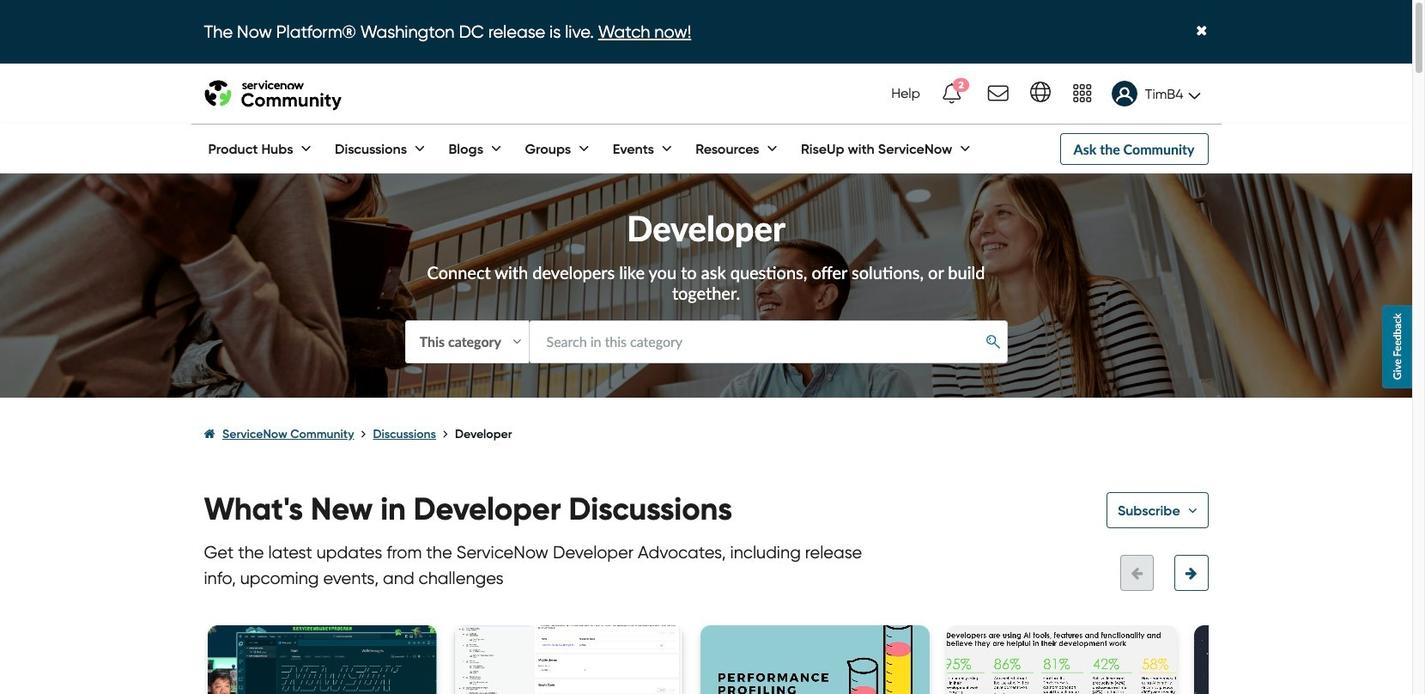 Task type: locate. For each thing, give the bounding box(es) containing it.
language selector image
[[1031, 81, 1051, 102]]

list
[[204, 410, 1209, 458]]

menu bar
[[191, 125, 974, 173]]

close image
[[1197, 24, 1208, 39]]



Task type: vqa. For each thing, say whether or not it's contained in the screenshot.
Product Documentation
no



Task type: describe. For each thing, give the bounding box(es) containing it.
timb4 image
[[1112, 81, 1138, 107]]

Search text field
[[529, 321, 1008, 363]]



